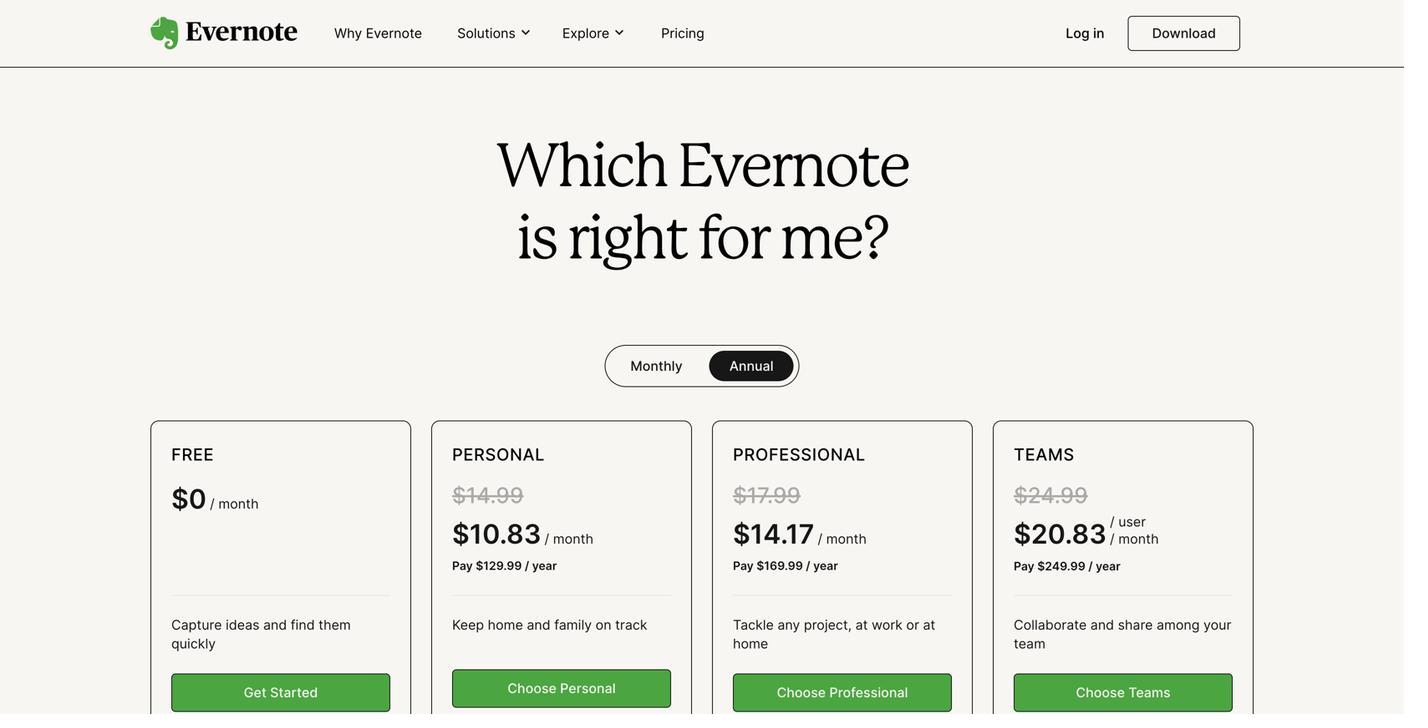 Task type: locate. For each thing, give the bounding box(es) containing it.
at right or
[[923, 617, 936, 634]]

$ for 14.17
[[733, 518, 750, 550]]

2 horizontal spatial pay
[[1014, 559, 1035, 574]]

20.83
[[1031, 518, 1107, 551]]

personal up '14.99'
[[452, 445, 545, 465]]

year down $ 14.17 / month
[[813, 559, 838, 573]]

1 vertical spatial personal
[[560, 681, 616, 697]]

pay
[[452, 559, 473, 573], [733, 559, 754, 573], [1014, 559, 1035, 574]]

$ down $ 17.99
[[733, 518, 750, 550]]

1 horizontal spatial pay
[[733, 559, 754, 573]]

right
[[567, 213, 687, 270]]

collaborate and share among your team
[[1014, 617, 1232, 652]]

home down tackle
[[733, 636, 768, 652]]

$ for 17.99
[[733, 483, 747, 509]]

2 horizontal spatial year
[[1096, 559, 1121, 574]]

$ up $ 14.17 / month
[[733, 483, 747, 509]]

$ down free
[[171, 483, 189, 515]]

evernote
[[366, 25, 422, 41], [677, 141, 908, 198]]

1 vertical spatial home
[[733, 636, 768, 652]]

choose teams link
[[1014, 674, 1233, 712]]

0 horizontal spatial evernote
[[366, 25, 422, 41]]

professional down tackle any project, at work or at home
[[830, 685, 908, 701]]

professional
[[733, 445, 866, 465], [830, 685, 908, 701]]

pay left the 249.99
[[1014, 559, 1035, 574]]

for
[[698, 213, 769, 270]]

pay left 129.99
[[452, 559, 473, 573]]

month inside $ 14.17 / month
[[826, 531, 867, 547]]

month down user
[[1119, 531, 1159, 548]]

download link
[[1128, 16, 1240, 51]]

project,
[[804, 617, 852, 634]]

249.99
[[1045, 559, 1086, 574]]

0 horizontal spatial year
[[532, 559, 557, 573]]

$ down teams
[[1014, 483, 1028, 509]]

month
[[218, 496, 259, 512], [553, 531, 593, 547], [826, 531, 867, 547], [1119, 531, 1159, 548]]

and left the share on the right
[[1091, 617, 1114, 634]]

1 horizontal spatial year
[[813, 559, 838, 573]]

ideas
[[226, 617, 260, 634]]

0 horizontal spatial pay
[[452, 559, 473, 573]]

1 horizontal spatial and
[[527, 617, 551, 634]]

/
[[210, 496, 215, 512], [1110, 514, 1115, 530], [545, 531, 549, 547], [818, 531, 823, 547], [1110, 531, 1115, 548], [525, 559, 529, 573], [806, 559, 810, 573], [1089, 559, 1093, 574]]

$ 14.17 / month
[[733, 518, 867, 550]]

at
[[856, 617, 868, 634], [923, 617, 936, 634]]

which
[[496, 141, 667, 198]]

$ for 10.83
[[452, 518, 470, 550]]

at left 'work'
[[856, 617, 868, 634]]

129.99
[[483, 559, 522, 573]]

/ right 10.83
[[545, 531, 549, 547]]

month for 14.17
[[826, 531, 867, 547]]

$ inside $ 20.83 / user / month
[[1014, 518, 1031, 551]]

home right keep
[[488, 617, 523, 634]]

$ down $ 14.99 in the left bottom of the page
[[452, 518, 470, 550]]

annual
[[729, 358, 774, 374]]

/ right "14.17"
[[818, 531, 823, 547]]

$ 14.99
[[452, 483, 524, 509]]

year for 20.83
[[1096, 559, 1121, 574]]

choose personal
[[508, 681, 616, 697]]

1 vertical spatial evernote
[[677, 141, 908, 198]]

choose for 10.83
[[508, 681, 557, 697]]

monthly
[[631, 358, 683, 374]]

0 vertical spatial evernote
[[366, 25, 422, 41]]

$ for 14.99
[[452, 483, 466, 509]]

why evernote
[[334, 25, 422, 41]]

evernote up me?
[[677, 141, 908, 198]]

0 vertical spatial personal
[[452, 445, 545, 465]]

in
[[1093, 25, 1105, 41]]

work
[[872, 617, 903, 634]]

capture
[[171, 617, 222, 634]]

year down $ 10.83 / month
[[532, 559, 557, 573]]

month for 0
[[218, 496, 259, 512]]

$ 0 / month
[[171, 483, 259, 515]]

choose down tackle any project, at work or at home
[[777, 685, 826, 701]]

2 horizontal spatial choose
[[1076, 685, 1125, 701]]

pay left 169.99
[[733, 559, 754, 573]]

which evernote
[[496, 141, 908, 198]]

$
[[452, 483, 466, 509], [733, 483, 747, 509], [1014, 483, 1028, 509], [171, 483, 189, 515], [452, 518, 470, 550], [733, 518, 750, 550], [1014, 518, 1031, 551], [476, 559, 483, 573], [757, 559, 764, 573], [1037, 559, 1045, 574]]

1 horizontal spatial evernote
[[677, 141, 908, 198]]

1 horizontal spatial at
[[923, 617, 936, 634]]

choose professional link
[[733, 674, 952, 712]]

$ for 24.99
[[1014, 483, 1028, 509]]

month right "14.17"
[[826, 531, 867, 547]]

and left 'family'
[[527, 617, 551, 634]]

tackle
[[733, 617, 774, 634]]

/ right the 249.99
[[1089, 559, 1093, 574]]

14.17
[[750, 518, 814, 550]]

log in
[[1066, 25, 1105, 41]]

home
[[488, 617, 523, 634], [733, 636, 768, 652]]

explore
[[562, 25, 609, 41]]

year for 10.83
[[532, 559, 557, 573]]

2 at from the left
[[923, 617, 936, 634]]

0 horizontal spatial at
[[856, 617, 868, 634]]

0 horizontal spatial home
[[488, 617, 523, 634]]

month right 10.83
[[553, 531, 593, 547]]

$ down "14.17"
[[757, 559, 764, 573]]

2 and from the left
[[527, 617, 551, 634]]

and
[[263, 617, 287, 634], [527, 617, 551, 634], [1091, 617, 1114, 634]]

home inside tackle any project, at work or at home
[[733, 636, 768, 652]]

/ inside $ 14.17 / month
[[818, 531, 823, 547]]

/ right 169.99
[[806, 559, 810, 573]]

2 horizontal spatial and
[[1091, 617, 1114, 634]]

1 vertical spatial professional
[[830, 685, 908, 701]]

choose down keep home and family on track
[[508, 681, 557, 697]]

track
[[615, 617, 647, 634]]

personal down 'family'
[[560, 681, 616, 697]]

download
[[1152, 25, 1216, 41]]

quickly
[[171, 636, 216, 652]]

$ up $ 10.83 / month
[[452, 483, 466, 509]]

pay for 10.83
[[452, 559, 473, 573]]

1 horizontal spatial home
[[733, 636, 768, 652]]

get
[[244, 685, 267, 701]]

share
[[1118, 617, 1153, 634]]

professional up 17.99
[[733, 445, 866, 465]]

teams
[[1129, 685, 1171, 701]]

0 horizontal spatial choose
[[508, 681, 557, 697]]

year down $ 20.83 / user / month
[[1096, 559, 1121, 574]]

choose teams
[[1076, 685, 1171, 701]]

free
[[171, 445, 214, 465]]

$ 24.99
[[1014, 483, 1088, 509]]

on
[[596, 617, 612, 634]]

3 and from the left
[[1091, 617, 1114, 634]]

choose for 14.17
[[777, 685, 826, 701]]

pay $ 249.99 / year
[[1014, 559, 1121, 574]]

teams
[[1014, 445, 1075, 465]]

or
[[906, 617, 919, 634]]

personal
[[452, 445, 545, 465], [560, 681, 616, 697]]

month for 10.83
[[553, 531, 593, 547]]

choose left teams
[[1076, 685, 1125, 701]]

month inside $ 10.83 / month
[[553, 531, 593, 547]]

any
[[778, 617, 800, 634]]

0 horizontal spatial personal
[[452, 445, 545, 465]]

choose
[[508, 681, 557, 697], [777, 685, 826, 701], [1076, 685, 1125, 701]]

and inside 'capture ideas and find them quickly'
[[263, 617, 287, 634]]

pay $ 129.99 / year
[[452, 559, 557, 573]]

$ for 20.83
[[1014, 518, 1031, 551]]

year for 14.17
[[813, 559, 838, 573]]

solutions
[[457, 25, 516, 41]]

evernote right why
[[366, 25, 422, 41]]

$ down $ 24.99 at the bottom right of the page
[[1014, 518, 1031, 551]]

/ right 0
[[210, 496, 215, 512]]

evernote for which evernote
[[677, 141, 908, 198]]

find
[[291, 617, 315, 634]]

10.83
[[470, 518, 541, 550]]

$ 17.99
[[733, 483, 801, 509]]

month inside $ 0 / month
[[218, 496, 259, 512]]

year
[[532, 559, 557, 573], [813, 559, 838, 573], [1096, 559, 1121, 574]]

1 and from the left
[[263, 617, 287, 634]]

1 horizontal spatial choose
[[777, 685, 826, 701]]

/ right 129.99
[[525, 559, 529, 573]]

capture ideas and find them quickly
[[171, 617, 351, 652]]

0 horizontal spatial and
[[263, 617, 287, 634]]

month right 0
[[218, 496, 259, 512]]

month inside $ 20.83 / user / month
[[1119, 531, 1159, 548]]

evernote logo image
[[150, 17, 298, 50]]

team
[[1014, 636, 1046, 652]]

and left 'find'
[[263, 617, 287, 634]]



Task type: describe. For each thing, give the bounding box(es) containing it.
0
[[189, 483, 207, 515]]

get started link
[[171, 674, 390, 712]]

professional inside choose professional link
[[830, 685, 908, 701]]

1 horizontal spatial personal
[[560, 681, 616, 697]]

14.99
[[466, 483, 524, 509]]

$ down 10.83
[[476, 559, 483, 573]]

and for free
[[263, 617, 287, 634]]

24.99
[[1028, 483, 1088, 509]]

/ right 20.83
[[1110, 531, 1115, 548]]

and inside collaborate and share among your team
[[1091, 617, 1114, 634]]

pricing link
[[651, 18, 715, 50]]

get started
[[244, 685, 318, 701]]

me?
[[779, 213, 888, 270]]

and for personal
[[527, 617, 551, 634]]

/ inside $ 0 / month
[[210, 496, 215, 512]]

why evernote link
[[324, 18, 432, 50]]

1 at from the left
[[856, 617, 868, 634]]

among
[[1157, 617, 1200, 634]]

started
[[270, 685, 318, 701]]

log in link
[[1056, 18, 1115, 50]]

keep home and family on track
[[452, 617, 647, 634]]

tackle any project, at work or at home
[[733, 617, 936, 652]]

log
[[1066, 25, 1090, 41]]

$ down 20.83
[[1037, 559, 1045, 574]]

0 vertical spatial home
[[488, 617, 523, 634]]

169.99
[[764, 559, 803, 573]]

$ 10.83 / month
[[452, 518, 593, 550]]

choose personal link
[[452, 670, 671, 708]]

monthly button
[[610, 351, 703, 382]]

family
[[554, 617, 592, 634]]

collaborate
[[1014, 617, 1087, 634]]

them
[[319, 617, 351, 634]]

why
[[334, 25, 362, 41]]

$ 20.83 / user / month
[[1014, 514, 1159, 551]]

pay $ 169.99 / year
[[733, 559, 838, 573]]

pricing
[[661, 25, 705, 41]]

/ inside $ 10.83 / month
[[545, 531, 549, 547]]

/ left user
[[1110, 514, 1115, 530]]

0 vertical spatial professional
[[733, 445, 866, 465]]

$ for 0
[[171, 483, 189, 515]]

17.99
[[747, 483, 801, 509]]

pay for 20.83
[[1014, 559, 1035, 574]]

choose professional
[[777, 685, 908, 701]]

is
[[516, 213, 556, 270]]

evernote for why evernote
[[366, 25, 422, 41]]

user
[[1119, 514, 1146, 530]]

annual button
[[709, 351, 794, 382]]

is right for me?
[[516, 213, 888, 270]]

keep
[[452, 617, 484, 634]]

solutions button
[[452, 24, 537, 43]]

explore button
[[557, 24, 631, 43]]

your
[[1204, 617, 1232, 634]]

choose for 20.83
[[1076, 685, 1125, 701]]

pay for 14.17
[[733, 559, 754, 573]]



Task type: vqa. For each thing, say whether or not it's contained in the screenshot.
team at the right bottom
yes



